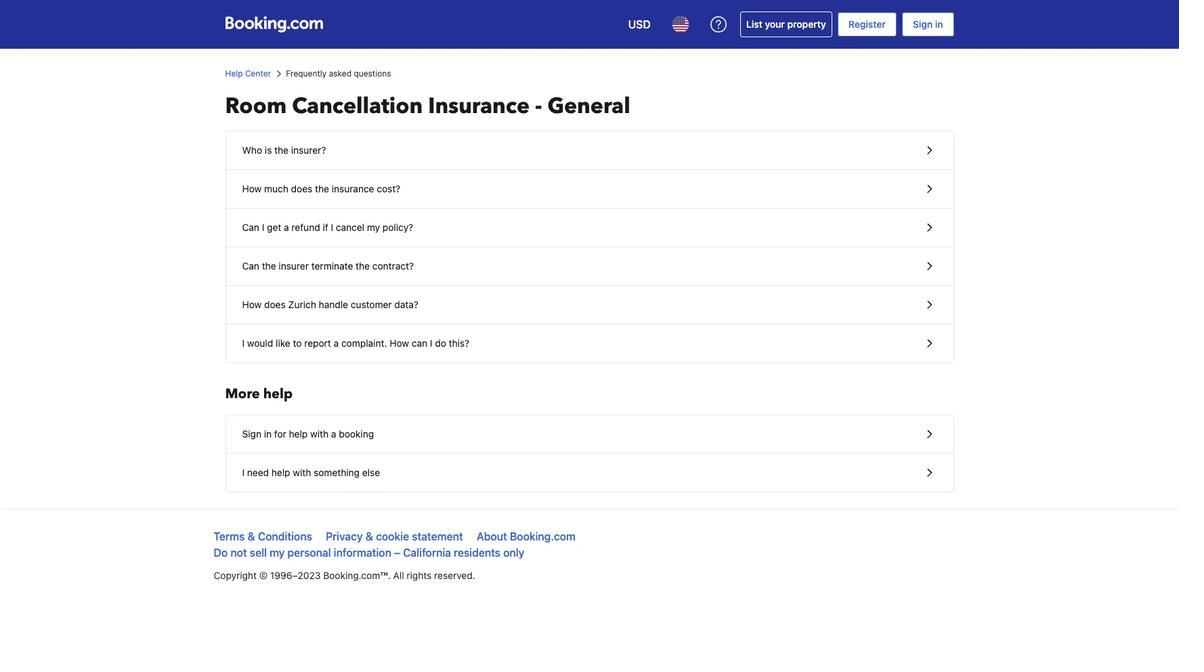 Task type: locate. For each thing, give the bounding box(es) containing it.
refund
[[292, 222, 320, 233]]

do
[[214, 547, 228, 559]]

sign left the for
[[242, 428, 262, 440]]

terminate
[[311, 260, 353, 272]]

does right much
[[291, 183, 313, 194]]

1 vertical spatial a
[[334, 337, 339, 349]]

sign in for help with a booking button
[[226, 415, 954, 454]]

how does zurich handle customer data?
[[242, 299, 419, 310]]

does left zurich
[[264, 299, 286, 310]]

the
[[275, 144, 289, 156], [315, 183, 329, 194], [262, 260, 276, 272], [356, 260, 370, 272]]

0 vertical spatial does
[[291, 183, 313, 194]]

a right report
[[334, 337, 339, 349]]

0 vertical spatial a
[[284, 222, 289, 233]]

about
[[477, 531, 507, 543]]

is
[[265, 144, 272, 156]]

i left would
[[242, 337, 245, 349]]

0 vertical spatial with
[[310, 428, 329, 440]]

1 horizontal spatial in
[[936, 18, 944, 30]]

terms & conditions link
[[214, 531, 312, 543]]

2 can from the top
[[242, 260, 259, 272]]

0 horizontal spatial sign
[[242, 428, 262, 440]]

sign
[[913, 18, 933, 30], [242, 428, 262, 440]]

can inside button
[[242, 222, 259, 233]]

property
[[788, 18, 827, 30]]

my down conditions
[[270, 547, 285, 559]]

0 vertical spatial how
[[242, 183, 262, 194]]

can i get a refund if i cancel my policy?
[[242, 222, 413, 233]]

help right more
[[263, 385, 293, 403]]

the right is on the left top
[[275, 144, 289, 156]]

help right need
[[272, 467, 290, 478]]

1 vertical spatial can
[[242, 260, 259, 272]]

how left much
[[242, 183, 262, 194]]

sign inside button
[[242, 428, 262, 440]]

how inside 'button'
[[390, 337, 409, 349]]

i right if
[[331, 222, 333, 233]]

frequently asked questions
[[286, 68, 391, 79]]

terms
[[214, 531, 245, 543]]

help center
[[225, 68, 271, 79]]

in inside button
[[264, 428, 272, 440]]

booking.com™.
[[323, 570, 391, 581]]

0 horizontal spatial does
[[264, 299, 286, 310]]

&
[[248, 531, 255, 543], [366, 531, 373, 543]]

how for how much does the insurance cost?
[[242, 183, 262, 194]]

report
[[304, 337, 331, 349]]

help right the for
[[289, 428, 308, 440]]

can left insurer
[[242, 260, 259, 272]]

copyright © 1996–2023 booking.com™. all rights reserved.
[[214, 570, 475, 581]]

with left something
[[293, 467, 311, 478]]

a right "get" at top left
[[284, 222, 289, 233]]

general
[[548, 91, 631, 121]]

a inside 'button'
[[334, 337, 339, 349]]

2 & from the left
[[366, 531, 373, 543]]

in for sign in
[[936, 18, 944, 30]]

complaint.
[[341, 337, 387, 349]]

sign in link
[[902, 12, 954, 37]]

2 vertical spatial a
[[331, 428, 336, 440]]

1 vertical spatial my
[[270, 547, 285, 559]]

1 vertical spatial in
[[264, 428, 272, 440]]

can inside button
[[242, 260, 259, 272]]

does
[[291, 183, 313, 194], [264, 299, 286, 310]]

1996–2023
[[270, 570, 321, 581]]

about booking.com do not sell my personal information – california residents only
[[214, 531, 576, 559]]

0 horizontal spatial my
[[270, 547, 285, 559]]

who
[[242, 144, 262, 156]]

frequently
[[286, 68, 327, 79]]

insurance
[[332, 183, 374, 194]]

1 horizontal spatial sign
[[913, 18, 933, 30]]

0 vertical spatial can
[[242, 222, 259, 233]]

how up would
[[242, 299, 262, 310]]

1 & from the left
[[248, 531, 255, 543]]

list
[[747, 18, 763, 30]]

california
[[403, 547, 451, 559]]

1 vertical spatial how
[[242, 299, 262, 310]]

0 horizontal spatial &
[[248, 531, 255, 543]]

1 vertical spatial sign
[[242, 428, 262, 440]]

my right cancel
[[367, 222, 380, 233]]

cancellation
[[292, 91, 423, 121]]

in
[[936, 18, 944, 30], [264, 428, 272, 440]]

1 vertical spatial with
[[293, 467, 311, 478]]

1 horizontal spatial does
[[291, 183, 313, 194]]

& for terms
[[248, 531, 255, 543]]

a for with
[[331, 428, 336, 440]]

would
[[247, 337, 273, 349]]

how left can
[[390, 337, 409, 349]]

handle
[[319, 299, 348, 310]]

how does zurich handle customer data? button
[[226, 286, 954, 325]]

2 vertical spatial how
[[390, 337, 409, 349]]

sign for sign in for help with a booking
[[242, 428, 262, 440]]

in for sign in for help with a booking
[[264, 428, 272, 440]]

with left the "booking"
[[310, 428, 329, 440]]

1 horizontal spatial my
[[367, 222, 380, 233]]

i left need
[[242, 467, 245, 478]]

my
[[367, 222, 380, 233], [270, 547, 285, 559]]

can
[[242, 222, 259, 233], [242, 260, 259, 272]]

1 horizontal spatial &
[[366, 531, 373, 543]]

& up do not sell my personal information – california residents only link
[[366, 531, 373, 543]]

how much does the insurance cost?
[[242, 183, 401, 194]]

the left contract? on the top
[[356, 260, 370, 272]]

room cancellation insurance - general
[[225, 91, 631, 121]]

register link
[[838, 12, 897, 37]]

i
[[262, 222, 264, 233], [331, 222, 333, 233], [242, 337, 245, 349], [430, 337, 433, 349], [242, 467, 245, 478]]

center
[[245, 68, 271, 79]]

much
[[264, 183, 289, 194]]

a left the "booking"
[[331, 428, 336, 440]]

list your property link
[[740, 12, 833, 37]]

a inside button
[[331, 428, 336, 440]]

can left "get" at top left
[[242, 222, 259, 233]]

0 horizontal spatial in
[[264, 428, 272, 440]]

can the insurer terminate the contract?
[[242, 260, 414, 272]]

i inside button
[[242, 467, 245, 478]]

1 can from the top
[[242, 222, 259, 233]]

insurer
[[279, 260, 309, 272]]

contract?
[[373, 260, 414, 272]]

0 vertical spatial help
[[263, 385, 293, 403]]

i would like to report a complaint. how can i do this? button
[[226, 325, 954, 363]]

how
[[242, 183, 262, 194], [242, 299, 262, 310], [390, 337, 409, 349]]

0 vertical spatial sign
[[913, 18, 933, 30]]

the left insurer
[[262, 260, 276, 272]]

sign in
[[913, 18, 944, 30]]

who is the insurer?
[[242, 144, 326, 156]]

& up sell
[[248, 531, 255, 543]]

a
[[284, 222, 289, 233], [334, 337, 339, 349], [331, 428, 336, 440]]

can the insurer terminate the contract? button
[[226, 247, 954, 286]]

-
[[535, 91, 542, 121]]

0 vertical spatial my
[[367, 222, 380, 233]]

sign right register
[[913, 18, 933, 30]]

booking.com online hotel reservations image
[[225, 16, 323, 33]]

help
[[263, 385, 293, 403], [289, 428, 308, 440], [272, 467, 290, 478]]

a inside button
[[284, 222, 289, 233]]

0 vertical spatial in
[[936, 18, 944, 30]]



Task type: vqa. For each thing, say whether or not it's contained in the screenshot.
"sell"
yes



Task type: describe. For each thing, give the bounding box(es) containing it.
do
[[435, 337, 446, 349]]

how for how does zurich handle customer data?
[[242, 299, 262, 310]]

usd button
[[620, 8, 659, 41]]

questions
[[354, 68, 391, 79]]

policy?
[[383, 222, 413, 233]]

cost?
[[377, 183, 401, 194]]

this?
[[449, 337, 470, 349]]

sign in for help with a booking
[[242, 428, 374, 440]]

your
[[765, 18, 785, 30]]

data?
[[395, 299, 419, 310]]

something
[[314, 467, 360, 478]]

help center button
[[225, 68, 271, 80]]

more
[[225, 385, 260, 403]]

cancel
[[336, 222, 365, 233]]

i need help with something else
[[242, 467, 380, 478]]

how much does the insurance cost? button
[[226, 170, 954, 209]]

usd
[[629, 18, 651, 30]]

all
[[393, 570, 404, 581]]

zurich
[[288, 299, 316, 310]]

my inside button
[[367, 222, 380, 233]]

list your property
[[747, 18, 827, 30]]

asked
[[329, 68, 352, 79]]

get
[[267, 222, 281, 233]]

like
[[276, 337, 291, 349]]

sell
[[250, 547, 267, 559]]

–
[[394, 547, 401, 559]]

a for report
[[334, 337, 339, 349]]

conditions
[[258, 531, 312, 543]]

i would like to report a complaint. how can i do this?
[[242, 337, 470, 349]]

privacy & cookie statement link
[[326, 531, 463, 543]]

©
[[259, 570, 268, 581]]

1 vertical spatial does
[[264, 299, 286, 310]]

for
[[274, 428, 286, 440]]

booking
[[339, 428, 374, 440]]

my inside about booking.com do not sell my personal information – california residents only
[[270, 547, 285, 559]]

statement
[[412, 531, 463, 543]]

& for privacy
[[366, 531, 373, 543]]

privacy
[[326, 531, 363, 543]]

help
[[225, 68, 243, 79]]

cookie
[[376, 531, 409, 543]]

copyright
[[214, 570, 257, 581]]

information
[[334, 547, 392, 559]]

2 vertical spatial help
[[272, 467, 290, 478]]

to
[[293, 337, 302, 349]]

register
[[849, 18, 886, 30]]

can
[[412, 337, 428, 349]]

who is the insurer? button
[[226, 131, 954, 170]]

insurance
[[428, 91, 530, 121]]

insurer?
[[291, 144, 326, 156]]

residents
[[454, 547, 501, 559]]

if
[[323, 222, 328, 233]]

need
[[247, 467, 269, 478]]

not
[[231, 547, 247, 559]]

only
[[504, 547, 525, 559]]

booking.com
[[510, 531, 576, 543]]

i left "get" at top left
[[262, 222, 264, 233]]

sign for sign in
[[913, 18, 933, 30]]

more help
[[225, 385, 293, 403]]

reserved.
[[434, 570, 475, 581]]

rights
[[407, 570, 432, 581]]

i need help with something else button
[[226, 454, 954, 492]]

the left insurance
[[315, 183, 329, 194]]

1 vertical spatial help
[[289, 428, 308, 440]]

i left do
[[430, 337, 433, 349]]

privacy & cookie statement
[[326, 531, 463, 543]]

can for can i get a refund if i cancel my policy?
[[242, 222, 259, 233]]

terms & conditions
[[214, 531, 312, 543]]

do not sell my personal information – california residents only link
[[214, 547, 525, 559]]

else
[[362, 467, 380, 478]]

can for can the insurer terminate the contract?
[[242, 260, 259, 272]]

customer
[[351, 299, 392, 310]]

sign in for help with a booking link
[[226, 415, 954, 453]]

can i get a refund if i cancel my policy? button
[[226, 209, 954, 247]]

about booking.com link
[[477, 531, 576, 543]]

personal
[[288, 547, 331, 559]]



